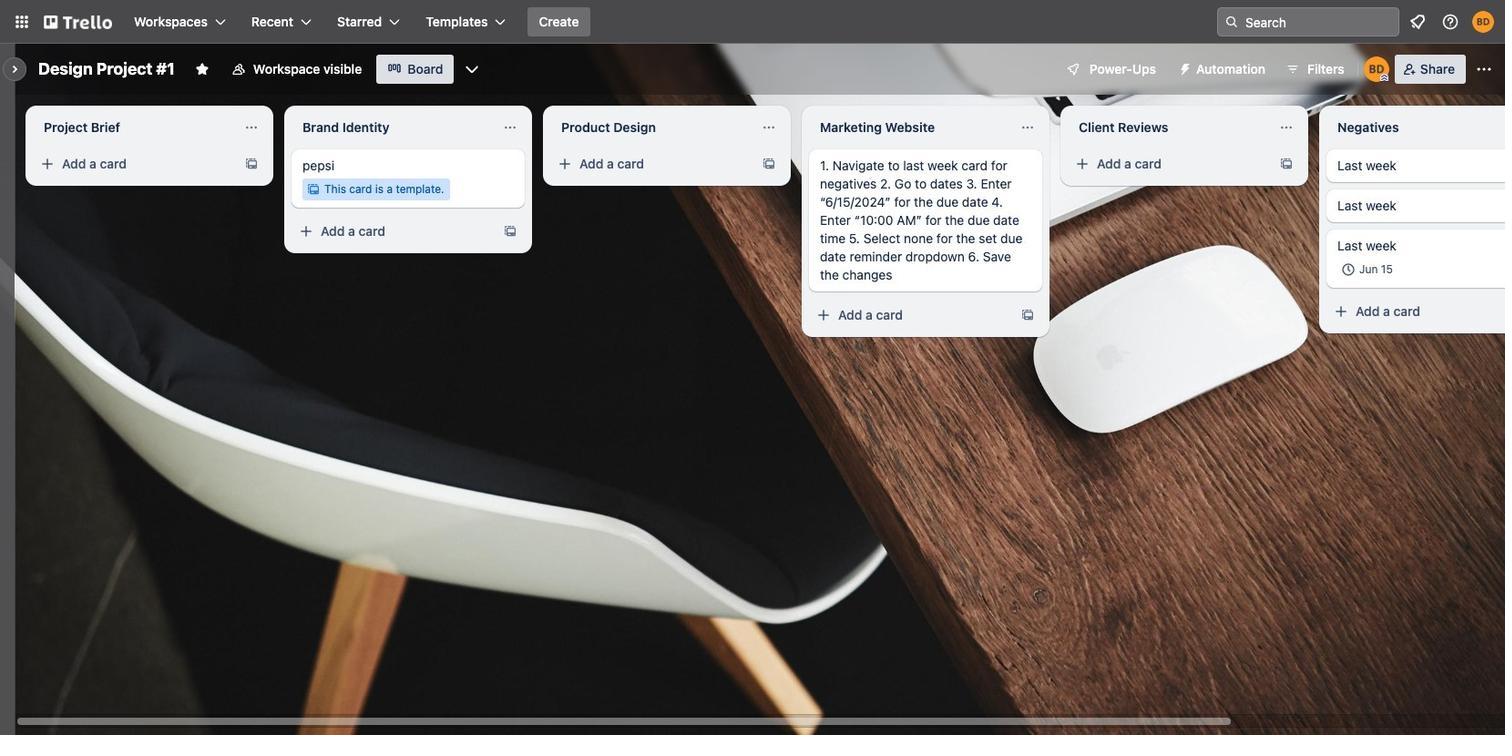 Task type: locate. For each thing, give the bounding box(es) containing it.
this member is an admin of this board. image
[[1381, 74, 1389, 82]]

customize views image
[[463, 60, 482, 78]]

barb dwyer (barbdwyer3) image
[[1473, 11, 1495, 33]]

show menu image
[[1476, 60, 1494, 78]]

open information menu image
[[1442, 13, 1460, 31]]

1 horizontal spatial create from template… image
[[1021, 308, 1036, 323]]

Search field
[[1240, 9, 1399, 35]]

create from template… image
[[244, 157, 259, 171], [1021, 308, 1036, 323]]

star or unstar board image
[[195, 62, 210, 77]]

sm image
[[1171, 55, 1197, 80]]

1 horizontal spatial create from template… image
[[762, 157, 777, 171]]

2 horizontal spatial create from template… image
[[1280, 157, 1294, 171]]

None checkbox
[[1338, 259, 1399, 281]]

0 horizontal spatial create from template… image
[[244, 157, 259, 171]]

0 horizontal spatial create from template… image
[[503, 224, 518, 239]]

1 vertical spatial create from template… image
[[1021, 308, 1036, 323]]

None text field
[[33, 113, 237, 142]]

0 notifications image
[[1408, 11, 1429, 33]]

create from template… image
[[762, 157, 777, 171], [1280, 157, 1294, 171], [503, 224, 518, 239]]

Board name text field
[[29, 55, 184, 84]]

None text field
[[292, 113, 496, 142], [551, 113, 755, 142], [810, 113, 1014, 142], [1068, 113, 1273, 142], [1327, 113, 1506, 142], [292, 113, 496, 142], [551, 113, 755, 142], [810, 113, 1014, 142], [1068, 113, 1273, 142], [1327, 113, 1506, 142]]



Task type: describe. For each thing, give the bounding box(es) containing it.
back to home image
[[44, 7, 112, 36]]

barb dwyer (barbdwyer3) image
[[1364, 57, 1390, 82]]

0 vertical spatial create from template… image
[[244, 157, 259, 171]]

primary element
[[0, 0, 1506, 44]]

search image
[[1225, 15, 1240, 29]]



Task type: vqa. For each thing, say whether or not it's contained in the screenshot.
Create Button
no



